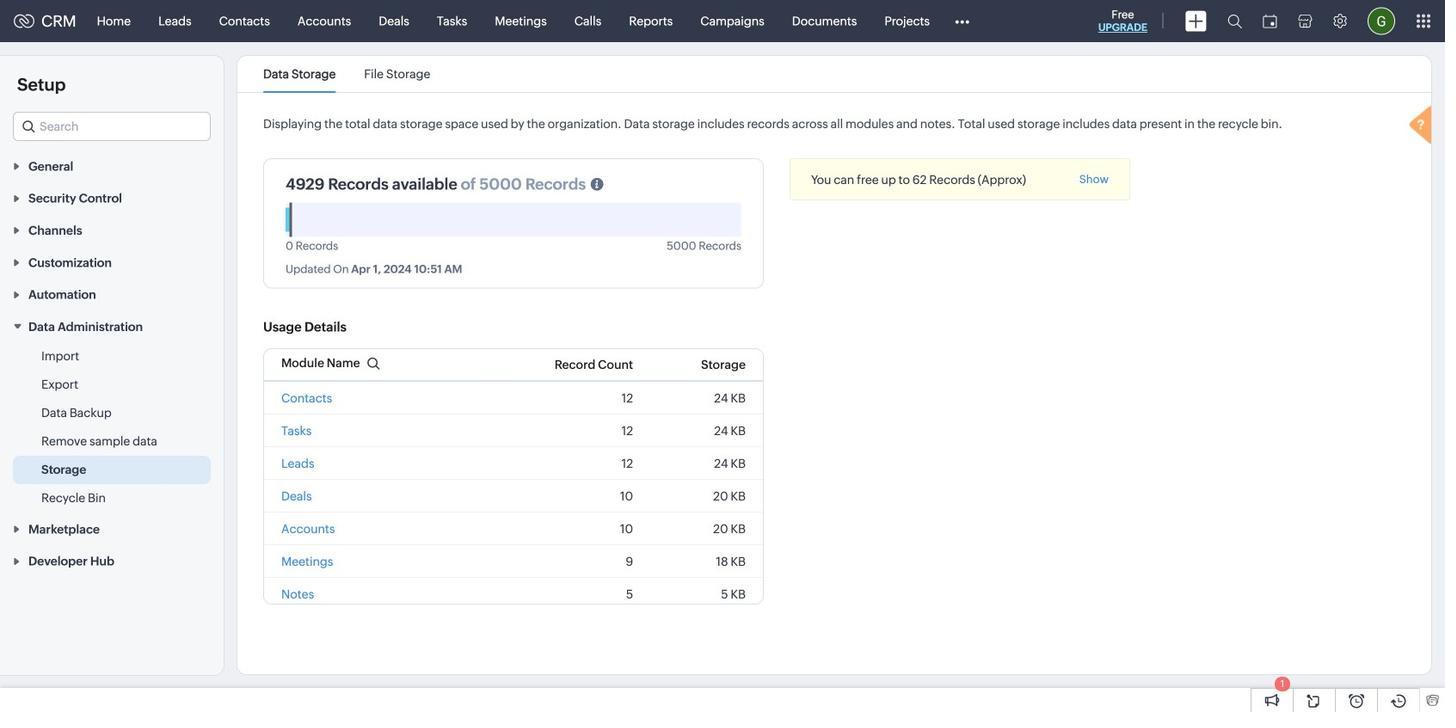 Task type: vqa. For each thing, say whether or not it's contained in the screenshot.
Contacts
no



Task type: locate. For each thing, give the bounding box(es) containing it.
Other Modules field
[[944, 7, 981, 35]]

region
[[0, 342, 224, 513]]

create menu element
[[1175, 0, 1217, 42]]

logo image
[[14, 14, 34, 28]]

profile element
[[1358, 0, 1406, 42]]

search element
[[1217, 0, 1253, 42]]

Search text field
[[14, 113, 210, 140]]

loading image
[[1406, 103, 1440, 150]]

calendar image
[[1263, 14, 1278, 28]]

search image
[[1228, 14, 1242, 28]]

None field
[[13, 112, 211, 141]]



Task type: describe. For each thing, give the bounding box(es) containing it.
profile image
[[1368, 7, 1395, 35]]

create menu image
[[1186, 11, 1207, 31]]



